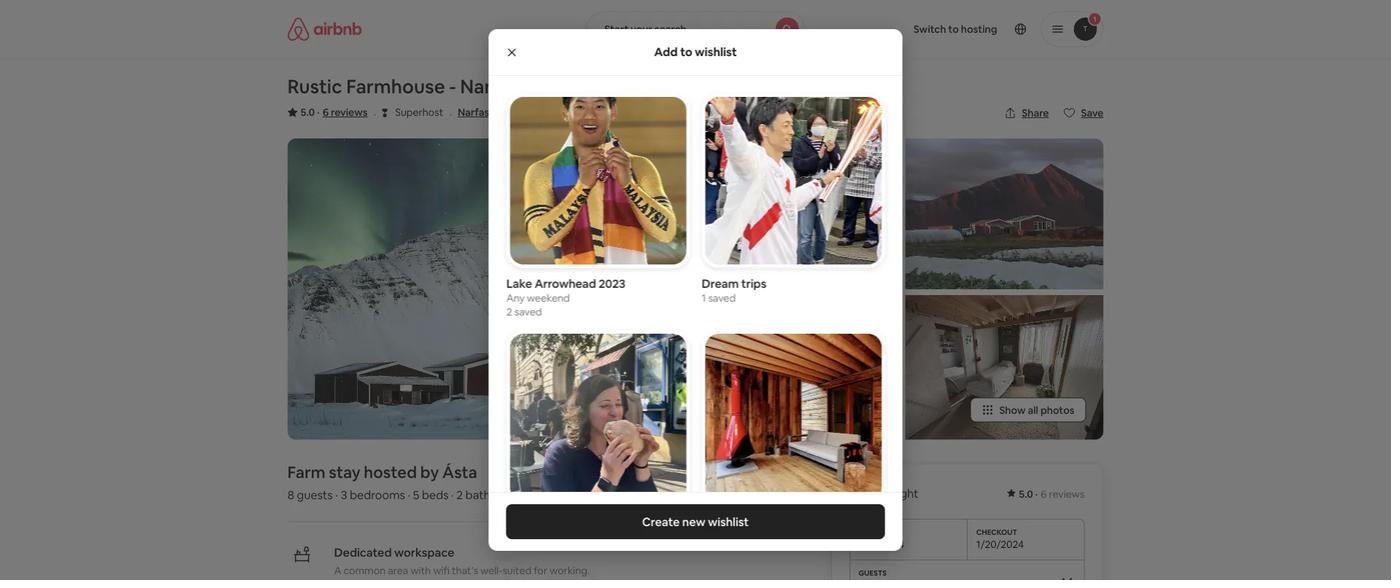 Task type: describe. For each thing, give the bounding box(es) containing it.
dedicated
[[334, 545, 392, 560]]

narfasel, hvalfjarðarsveit, iceland button
[[458, 103, 618, 121]]

5
[[413, 488, 419, 503]]

that's
[[452, 564, 478, 577]]

well-
[[480, 564, 503, 577]]

superhost
[[395, 106, 443, 119]]

1
[[701, 291, 706, 305]]

wishlist for europe 2023, 6 saved group
[[701, 330, 885, 541]]

2023
[[598, 276, 625, 291]]

start your search
[[605, 23, 687, 36]]

hosted
[[364, 462, 417, 483]]

narfasel,
[[458, 106, 500, 119]]

wishlist for create new wishlist
[[708, 514, 749, 529]]

0 horizontal spatial 5.0
[[301, 106, 315, 119]]

wishlist for italy, experiences 2023 v2, 2 saved group
[[506, 330, 690, 541]]

workspace
[[394, 545, 455, 560]]

wishlist for lake arrowhead 2023, dates for any weekend, 2 saved group
[[506, 93, 690, 318]]

show all photos
[[1000, 403, 1075, 417]]

0 vertical spatial reviews
[[331, 106, 368, 119]]

to
[[680, 44, 693, 59]]

photo taken in september of the farm house & barn. image
[[906, 138, 1104, 289]]

weekend
[[527, 291, 570, 305]]

create new wishlist button
[[506, 504, 885, 539]]

farmhouse
[[346, 74, 445, 99]]

0 horizontal spatial 5.0 · 6 reviews
[[301, 106, 368, 119]]

show all photos button
[[970, 398, 1086, 422]]

northern lights in autumn. image
[[701, 138, 900, 289]]

hvalfjarðarsveit,
[[502, 106, 581, 119]]

· inside · narfasel, hvalfjarðarsveit, iceland
[[449, 106, 452, 121]]

wishlist for add to wishlist
[[695, 44, 737, 59]]

3
[[341, 488, 347, 503]]

suited
[[503, 564, 532, 577]]

1 horizontal spatial 5.0 · 6 reviews
[[1019, 487, 1085, 500]]

loft bedroom with king size mattress. safety railings have been added to the loft since this photo was taken. important note: the ladder up to the loft is pretty steep and narrow, so it's not accessible to everyone. image
[[701, 295, 900, 440]]

add to wishlist dialog
[[489, 29, 903, 580]]

any
[[506, 291, 524, 305]]

1/15/2024
[[859, 538, 905, 551]]

$349 night
[[850, 481, 919, 502]]

area
[[388, 564, 408, 577]]

rustic farmhouse - narfasel
[[288, 74, 534, 99]]

saved inside dream trips 1 saved
[[708, 291, 735, 305]]

wifi
[[433, 564, 450, 577]]

$349
[[850, 481, 888, 502]]

iceland
[[583, 106, 618, 119]]

wishlist for dream trips, 1 saved group
[[701, 93, 885, 305]]

1/20/2024
[[977, 538, 1024, 551]]

a
[[334, 564, 341, 577]]

dream
[[701, 276, 739, 291]]

baths
[[466, 488, 496, 503]]

add to wishlist
[[654, 44, 737, 59]]

trips
[[741, 276, 766, 291]]

guests
[[297, 488, 333, 503]]



Task type: locate. For each thing, give the bounding box(es) containing it.
Start your search search field
[[586, 12, 805, 47]]

5.0 · 6 reviews up 1/20/2024
[[1019, 487, 1085, 500]]

-
[[449, 74, 456, 99]]

1 horizontal spatial 6
[[1041, 487, 1047, 500]]

2 left baths
[[457, 488, 463, 503]]

1 horizontal spatial 5.0
[[1019, 487, 1033, 500]]

8
[[288, 488, 294, 503]]

0 vertical spatial 5.0
[[301, 106, 315, 119]]

common
[[344, 564, 386, 577]]

create
[[642, 514, 680, 529]]

beds
[[422, 488, 449, 503]]

5.0 up 1/20/2024
[[1019, 487, 1033, 500]]

1 vertical spatial reviews
[[1049, 487, 1085, 500]]

wishlist right the to
[[695, 44, 737, 59]]

6 reviews button
[[323, 105, 368, 120]]

saved inside lake arrowhead 2023 any weekend 2 saved
[[514, 305, 542, 318]]

󰀃
[[382, 105, 388, 119]]

night
[[891, 486, 919, 501]]

arrowhead
[[534, 276, 596, 291]]

share
[[1022, 106, 1049, 120]]

photos
[[1041, 403, 1075, 417]]

save
[[1081, 106, 1104, 120]]

0 vertical spatial 5.0 · 6 reviews
[[301, 106, 368, 119]]

5.0 down rustic
[[301, 106, 315, 119]]

by ásta
[[420, 462, 477, 483]]

6
[[323, 106, 329, 119], [1041, 487, 1047, 500]]

reviews
[[331, 106, 368, 119], [1049, 487, 1085, 500]]

create new wishlist
[[642, 514, 749, 529]]

2 inside the farm stay hosted by ásta 8 guests · 3 bedrooms · 5 beds · 2 baths
[[457, 488, 463, 503]]

single bed room. this room can be set up with one or two single beds. image
[[906, 295, 1104, 440]]

0 vertical spatial 2
[[506, 305, 512, 318]]

2 down any
[[506, 305, 512, 318]]

start your search button
[[586, 12, 805, 47]]

2 inside lake arrowhead 2023 any weekend 2 saved
[[506, 305, 512, 318]]

1 vertical spatial wishlist
[[708, 514, 749, 529]]

ásta is a superhost. learn more about ásta. image
[[723, 463, 764, 504], [723, 463, 764, 504]]

profile element
[[822, 0, 1104, 58]]

new
[[682, 514, 706, 529]]

add
[[654, 44, 678, 59]]

saved down dream
[[708, 291, 735, 305]]

1 vertical spatial 5.0 · 6 reviews
[[1019, 487, 1085, 500]]

5.0 · 6 reviews down rustic
[[301, 106, 368, 119]]

saved
[[708, 291, 735, 305], [514, 305, 542, 318]]

for
[[534, 564, 548, 577]]

·
[[317, 106, 320, 119], [373, 106, 376, 121], [449, 106, 452, 121], [1035, 487, 1038, 500], [335, 488, 338, 503], [408, 488, 410, 503], [451, 488, 454, 503]]

working.
[[550, 564, 590, 577]]

5.0 · 6 reviews
[[301, 106, 368, 119], [1019, 487, 1085, 500]]

1 vertical spatial 6
[[1041, 487, 1047, 500]]

stay
[[329, 462, 361, 483]]

with
[[411, 564, 431, 577]]

search
[[655, 23, 687, 36]]

rustic
[[288, 74, 342, 99]]

1 horizontal spatial saved
[[708, 291, 735, 305]]

all
[[1028, 403, 1039, 417]]

0 vertical spatial wishlist
[[695, 44, 737, 59]]

start
[[605, 23, 629, 36]]

0 vertical spatial saved
[[708, 291, 735, 305]]

2
[[506, 305, 512, 318], [457, 488, 463, 503]]

1 horizontal spatial reviews
[[1049, 487, 1085, 500]]

1 horizontal spatial 2
[[506, 305, 512, 318]]

wishlist right new
[[708, 514, 749, 529]]

lake arrowhead 2023 any weekend 2 saved
[[506, 276, 625, 318]]

rustic farmhouse - narfasel image 1 image
[[288, 138, 696, 440]]

share button
[[999, 101, 1055, 125]]

dream trips 1 saved
[[701, 276, 766, 305]]

1 vertical spatial 5.0
[[1019, 487, 1033, 500]]

5.0
[[301, 106, 315, 119], [1019, 487, 1033, 500]]

· narfasel, hvalfjarðarsveit, iceland
[[449, 106, 618, 121]]

0 horizontal spatial 2
[[457, 488, 463, 503]]

dedicated workspace a common area with wifi that's well-suited for working.
[[334, 545, 590, 577]]

wishlist inside button
[[708, 514, 749, 529]]

narfasel
[[460, 74, 534, 99]]

bedrooms
[[350, 488, 405, 503]]

saved down any
[[514, 305, 542, 318]]

0 horizontal spatial reviews
[[331, 106, 368, 119]]

farm stay hosted by ásta 8 guests · 3 bedrooms · 5 beds · 2 baths
[[288, 462, 496, 503]]

0 horizontal spatial 6
[[323, 106, 329, 119]]

farm
[[288, 462, 325, 483]]

your
[[631, 23, 652, 36]]

save button
[[1058, 101, 1110, 125]]

1 vertical spatial 2
[[457, 488, 463, 503]]

show
[[1000, 403, 1026, 417]]

lake
[[506, 276, 532, 291]]

1 vertical spatial saved
[[514, 305, 542, 318]]

wishlist
[[695, 44, 737, 59], [708, 514, 749, 529]]

0 vertical spatial 6
[[323, 106, 329, 119]]

0 horizontal spatial saved
[[514, 305, 542, 318]]



Task type: vqa. For each thing, say whether or not it's contained in the screenshot.
on
no



